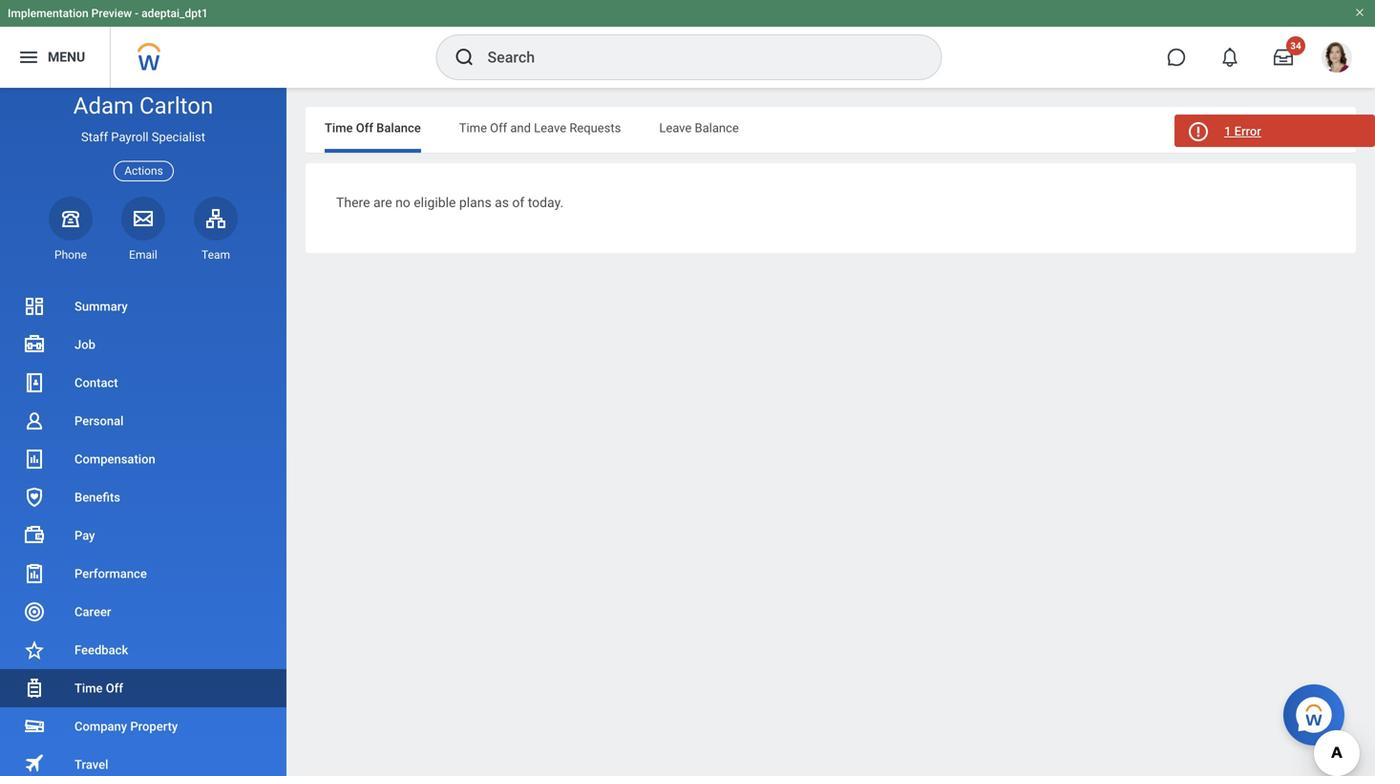 Task type: locate. For each thing, give the bounding box(es) containing it.
Search Workday  search field
[[488, 36, 902, 78]]

as
[[495, 195, 509, 211]]

team adam carlton element
[[194, 247, 238, 263]]

time
[[325, 121, 353, 135], [459, 121, 487, 135], [74, 681, 103, 696]]

contact image
[[23, 372, 46, 394]]

balance down search workday search box
[[695, 121, 739, 135]]

job
[[74, 338, 95, 352]]

pay link
[[0, 517, 287, 555]]

plans
[[459, 195, 492, 211]]

time left and
[[459, 121, 487, 135]]

menu button
[[0, 27, 110, 88]]

time for time off and leave requests
[[459, 121, 487, 135]]

summary
[[74, 299, 128, 314]]

actions
[[124, 164, 163, 178]]

implementation
[[8, 7, 89, 20]]

time inside "link"
[[74, 681, 103, 696]]

menu
[[48, 49, 85, 65]]

off for and
[[490, 121, 507, 135]]

pay
[[74, 529, 95, 543]]

there
[[336, 195, 370, 211]]

time up "there"
[[325, 121, 353, 135]]

off inside "link"
[[106, 681, 123, 696]]

today.
[[528, 195, 564, 211]]

staff payroll specialist
[[81, 130, 205, 144]]

pay image
[[23, 524, 46, 547]]

performance
[[74, 567, 147, 581]]

1 horizontal spatial off
[[356, 121, 373, 135]]

and
[[510, 121, 531, 135]]

career image
[[23, 601, 46, 624]]

requests
[[570, 121, 621, 135]]

1 horizontal spatial leave
[[659, 121, 692, 135]]

job image
[[23, 333, 46, 356]]

performance image
[[23, 563, 46, 585]]

leave down search workday search box
[[659, 121, 692, 135]]

are
[[373, 195, 392, 211]]

time up company
[[74, 681, 103, 696]]

1
[[1224, 124, 1231, 138]]

preview
[[91, 7, 132, 20]]

0 horizontal spatial leave
[[534, 121, 566, 135]]

balance
[[376, 121, 421, 135], [695, 121, 739, 135]]

0 horizontal spatial off
[[106, 681, 123, 696]]

off left and
[[490, 121, 507, 135]]

job link
[[0, 326, 287, 364]]

career
[[74, 605, 111, 619]]

0 horizontal spatial time
[[74, 681, 103, 696]]

list
[[0, 287, 287, 776]]

email adam carlton element
[[121, 247, 165, 263]]

eligible
[[414, 195, 456, 211]]

adeptai_dpt1
[[141, 7, 208, 20]]

off up "there"
[[356, 121, 373, 135]]

leave balance
[[659, 121, 739, 135]]

balance up no
[[376, 121, 421, 135]]

2 horizontal spatial off
[[490, 121, 507, 135]]

benefits image
[[23, 486, 46, 509]]

time off
[[74, 681, 123, 696]]

implementation preview -   adeptai_dpt1
[[8, 7, 208, 20]]

travel
[[74, 758, 108, 772]]

compensation link
[[0, 440, 287, 478]]

search image
[[453, 46, 476, 69]]

2 balance from the left
[[695, 121, 739, 135]]

team
[[202, 248, 230, 262]]

1 horizontal spatial balance
[[695, 121, 739, 135]]

team link
[[194, 197, 238, 263]]

1 error button
[[1175, 115, 1375, 147]]

2 leave from the left
[[659, 121, 692, 135]]

leave
[[534, 121, 566, 135], [659, 121, 692, 135]]

close environment banner image
[[1354, 7, 1366, 18]]

0 horizontal spatial balance
[[376, 121, 421, 135]]

off for balance
[[356, 121, 373, 135]]

view team image
[[204, 207, 227, 230]]

1 horizontal spatial time
[[325, 121, 353, 135]]

inbox large image
[[1274, 48, 1293, 67]]

2 horizontal spatial time
[[459, 121, 487, 135]]

personal image
[[23, 410, 46, 433]]

1 balance from the left
[[376, 121, 421, 135]]

off
[[356, 121, 373, 135], [490, 121, 507, 135], [106, 681, 123, 696]]

navigation pane region
[[0, 88, 287, 776]]

email button
[[121, 197, 165, 263]]

off up company property
[[106, 681, 123, 696]]

summary image
[[23, 295, 46, 318]]

contact
[[74, 376, 118, 390]]

feedback
[[74, 643, 128, 658]]

payroll
[[111, 130, 149, 144]]

tab list
[[306, 107, 1356, 153]]

property
[[130, 720, 178, 734]]

feedback image
[[23, 639, 46, 662]]

leave right and
[[534, 121, 566, 135]]

time off image
[[23, 677, 46, 700]]



Task type: describe. For each thing, give the bounding box(es) containing it.
time for time off
[[74, 681, 103, 696]]

phone button
[[49, 197, 93, 263]]

list containing summary
[[0, 287, 287, 776]]

34
[[1290, 40, 1301, 52]]

carlton
[[139, 92, 213, 119]]

company property image
[[23, 715, 46, 738]]

justify image
[[17, 46, 40, 69]]

email
[[129, 248, 157, 262]]

error
[[1234, 124, 1261, 138]]

company property link
[[0, 708, 287, 746]]

phone
[[54, 248, 87, 262]]

benefits link
[[0, 478, 287, 517]]

feedback link
[[0, 631, 287, 669]]

mail image
[[132, 207, 155, 230]]

menu banner
[[0, 0, 1375, 88]]

time for time off balance
[[325, 121, 353, 135]]

1 error
[[1224, 124, 1261, 138]]

compensation
[[74, 452, 155, 467]]

adam
[[73, 92, 134, 119]]

phone adam carlton element
[[49, 247, 93, 263]]

exclamation image
[[1191, 125, 1205, 139]]

tab list containing time off balance
[[306, 107, 1356, 153]]

there are no eligible plans as of today.
[[336, 195, 564, 211]]

personal
[[74, 414, 124, 428]]

no
[[395, 195, 410, 211]]

staff
[[81, 130, 108, 144]]

contact link
[[0, 364, 287, 402]]

company property
[[74, 720, 178, 734]]

career link
[[0, 593, 287, 631]]

time off balance
[[325, 121, 421, 135]]

34 button
[[1263, 36, 1306, 78]]

travel link
[[0, 746, 287, 776]]

compensation image
[[23, 448, 46, 471]]

profile logan mcneil image
[[1322, 42, 1352, 76]]

-
[[135, 7, 139, 20]]

company
[[74, 720, 127, 734]]

1 leave from the left
[[534, 121, 566, 135]]

summary link
[[0, 287, 287, 326]]

specialist
[[152, 130, 205, 144]]

time off link
[[0, 669, 287, 708]]

time off and leave requests
[[459, 121, 621, 135]]

travel image
[[23, 752, 46, 775]]

of
[[512, 195, 525, 211]]

actions button
[[114, 161, 174, 181]]

adam carlton
[[73, 92, 213, 119]]

personal link
[[0, 402, 287, 440]]

performance link
[[0, 555, 287, 593]]

benefits
[[74, 490, 120, 505]]

phone image
[[57, 207, 84, 230]]

notifications large image
[[1221, 48, 1240, 67]]



Task type: vqa. For each thing, say whether or not it's contained in the screenshot.
banner
no



